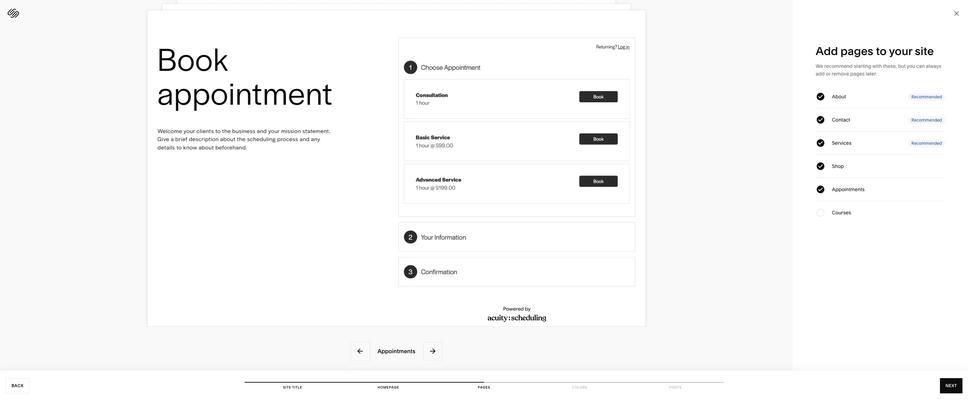 Task type: describe. For each thing, give the bounding box(es) containing it.
homepage
[[378, 386, 399, 389]]

can
[[917, 63, 925, 69]]

fonts
[[670, 386, 682, 389]]

with
[[873, 63, 882, 69]]

next
[[946, 383, 957, 388]]

you
[[907, 63, 916, 69]]

add pages to your site
[[816, 44, 934, 58]]

0 vertical spatial pages
[[841, 44, 874, 58]]

recommended for services
[[912, 140, 943, 146]]

view next image
[[429, 347, 437, 355]]

view previous image
[[356, 347, 364, 355]]

we recommend starting with these, but you can always add or remove pages later.
[[816, 63, 942, 77]]

later.
[[866, 71, 877, 77]]

0 vertical spatial appointments
[[832, 186, 865, 193]]

back button
[[6, 378, 29, 394]]

site title
[[283, 386, 302, 389]]

pages
[[478, 386, 491, 389]]

site
[[283, 386, 291, 389]]

colors
[[572, 386, 588, 389]]

about
[[832, 94, 846, 100]]

shop page with products image
[[162, 3, 631, 301]]

shop
[[832, 163, 844, 169]]

next button
[[940, 378, 963, 394]]

0 horizontal spatial appointments
[[378, 348, 416, 355]]

title
[[292, 386, 302, 389]]

remove
[[832, 71, 850, 77]]

recommended for about
[[912, 94, 943, 99]]

starting
[[854, 63, 872, 69]]

appointments page with text and a scheduling tool image
[[147, 10, 646, 326]]



Task type: locate. For each thing, give the bounding box(es) containing it.
3 recommended from the top
[[912, 140, 943, 146]]

services
[[832, 140, 852, 146]]

add
[[816, 44, 838, 58]]

recommended for contact
[[912, 117, 943, 122]]

0 vertical spatial recommended
[[912, 94, 943, 99]]

pages
[[841, 44, 874, 58], [851, 71, 865, 77]]

your
[[889, 44, 913, 58]]

these,
[[883, 63, 897, 69]]

1 recommended from the top
[[912, 94, 943, 99]]

always
[[926, 63, 942, 69]]

1 vertical spatial appointments
[[378, 348, 416, 355]]

1 vertical spatial pages
[[851, 71, 865, 77]]

1 vertical spatial recommended
[[912, 117, 943, 122]]

add
[[816, 71, 825, 77]]

pages up the starting
[[841, 44, 874, 58]]

pages inside we recommend starting with these, but you can always add or remove pages later.
[[851, 71, 865, 77]]

pages down the starting
[[851, 71, 865, 77]]

2 recommended from the top
[[912, 117, 943, 122]]

appointments
[[832, 186, 865, 193], [378, 348, 416, 355]]

but
[[899, 63, 906, 69]]

to
[[876, 44, 887, 58]]

recommended
[[912, 94, 943, 99], [912, 117, 943, 122], [912, 140, 943, 146]]

or
[[826, 71, 831, 77]]

courses
[[832, 210, 851, 216]]

back
[[11, 383, 24, 388]]

recommend
[[825, 63, 853, 69]]

we
[[816, 63, 824, 69]]

2 vertical spatial recommended
[[912, 140, 943, 146]]

site
[[915, 44, 934, 58]]

1 horizontal spatial appointments
[[832, 186, 865, 193]]

contact
[[832, 117, 851, 123]]



Task type: vqa. For each thing, say whether or not it's contained in the screenshot.
the View previous image
yes



